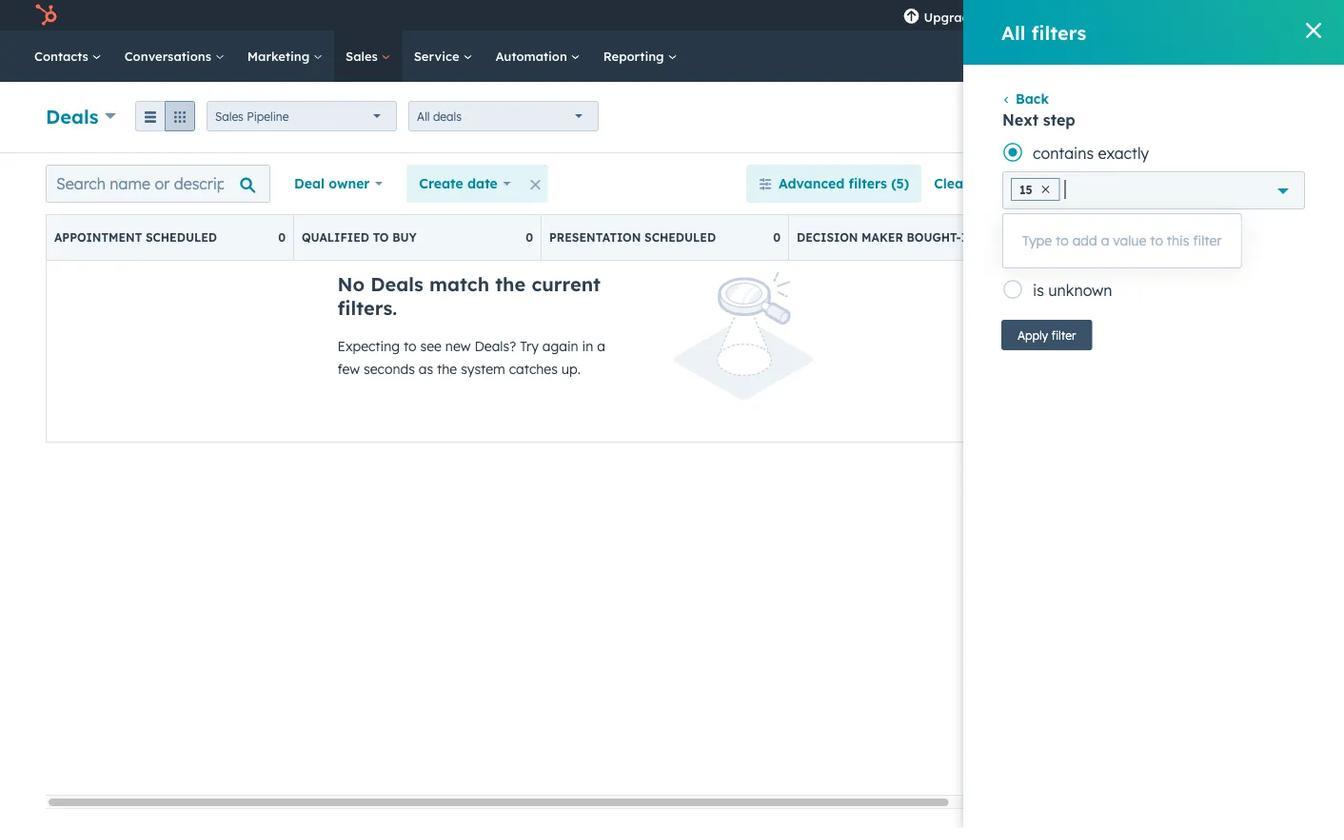 Task type: describe. For each thing, give the bounding box(es) containing it.
appointment
[[54, 230, 142, 245]]

contains
[[1033, 144, 1094, 163]]

in
[[962, 230, 977, 245]]

to for type to add a value to this filter
[[1056, 232, 1069, 249]]

deal
[[294, 175, 325, 192]]

deals?
[[475, 338, 516, 355]]

filters for all
[[1032, 20, 1087, 44]]

deals inside no deals match the current filters.
[[371, 272, 424, 296]]

presentation scheduled
[[550, 230, 716, 245]]

0 vertical spatial exactly
[[1099, 144, 1150, 163]]

deals inside popup button
[[46, 104, 99, 128]]

sent
[[1112, 230, 1143, 245]]

to for expecting to see new deals? try again in a few seconds as the system catches up.
[[404, 338, 417, 355]]

create
[[419, 175, 464, 192]]

type to add a value to this filter
[[1023, 232, 1222, 249]]

board actions button
[[1003, 165, 1154, 203]]

apply
[[1018, 328, 1049, 342]]

contacts
[[34, 48, 92, 64]]

service
[[414, 48, 463, 64]]

value
[[1114, 232, 1147, 249]]

new
[[446, 338, 471, 355]]

fix
[[1263, 7, 1277, 23]]

upgrade image
[[903, 9, 920, 26]]

all filters
[[1002, 20, 1087, 44]]

all deals
[[417, 109, 462, 123]]

conversations
[[124, 48, 215, 64]]

all deals button
[[409, 101, 599, 131]]

bought-
[[907, 230, 962, 245]]

save view button
[[1165, 165, 1299, 203]]

type
[[1023, 232, 1053, 249]]

decision
[[797, 230, 859, 245]]

catches
[[509, 361, 558, 378]]

clear all button
[[922, 165, 1003, 203]]

search button
[[1295, 40, 1328, 72]]

expecting to see new deals? try again in a few seconds as the system catches up.
[[338, 338, 606, 378]]

actions
[[1071, 175, 1118, 192]]

0 for presentation scheduled
[[773, 230, 781, 245]]

apply filter button
[[1002, 320, 1093, 350]]

next step
[[1003, 110, 1076, 130]]

try
[[520, 338, 539, 355]]

the inside expecting to see new deals? try again in a few seconds as the system catches up.
[[437, 361, 457, 378]]

marketing link
[[236, 30, 334, 82]]

scheduled for appointment scheduled
[[146, 230, 217, 245]]

close image
[[1042, 186, 1050, 193]]

sales pipeline button
[[207, 101, 397, 131]]

0 for qualified to buy
[[526, 230, 533, 245]]

few
[[338, 361, 360, 378]]

advanced filters (5) button
[[747, 165, 922, 203]]

reporting link
[[592, 30, 689, 82]]

clear
[[934, 175, 970, 192]]

back
[[1016, 90, 1049, 107]]

contains exactly
[[1033, 144, 1150, 163]]

Search name or description search field
[[46, 165, 270, 203]]

match
[[430, 272, 490, 296]]

scheduled for presentation scheduled
[[645, 230, 716, 245]]

filter inside button
[[1052, 328, 1077, 342]]

again
[[543, 338, 579, 355]]

known
[[1049, 250, 1095, 270]]

notifications image
[[1148, 9, 1165, 26]]

as
[[419, 361, 433, 378]]

is for is known
[[1033, 250, 1045, 270]]

maker
[[862, 230, 904, 245]]

no
[[338, 272, 365, 296]]

see
[[420, 338, 442, 355]]

no deals match the current filters.
[[338, 272, 601, 320]]

is known
[[1033, 250, 1095, 270]]

Search HubSpot search field
[[1077, 40, 1310, 72]]

hubspot link
[[23, 4, 71, 27]]

in
[[582, 338, 594, 355]]

filters.
[[338, 296, 397, 320]]

qualified to buy
[[302, 230, 417, 245]]

date
[[468, 175, 498, 192]]

can
[[1238, 7, 1259, 23]]

back button
[[1002, 90, 1049, 107]]

marketing
[[247, 48, 313, 64]]

qualified
[[302, 230, 369, 245]]

automation link
[[484, 30, 592, 82]]

conversations link
[[113, 30, 236, 82]]

terry turtle image
[[1188, 7, 1205, 24]]

presentation
[[550, 230, 641, 245]]

doesn't
[[1033, 220, 1085, 239]]

buy
[[393, 230, 417, 245]]

save view
[[1209, 175, 1275, 192]]

expecting
[[338, 338, 400, 355]]

to for qualified to buy
[[373, 230, 389, 245]]



Task type: vqa. For each thing, say whether or not it's contained in the screenshot.
the contains exactly
yes



Task type: locate. For each thing, give the bounding box(es) containing it.
contacts link
[[23, 30, 113, 82]]

0 left qualified
[[278, 230, 286, 245]]

0 for decision maker bought-in
[[1021, 230, 1029, 245]]

view
[[1245, 175, 1275, 192]]

all for all filters
[[1002, 20, 1026, 44]]

board
[[1027, 175, 1067, 192]]

calling icon button
[[997, 3, 1029, 28]]

deals button
[[46, 102, 116, 130]]

vhs
[[1209, 7, 1234, 23]]

1 horizontal spatial all
[[974, 175, 991, 192]]

0 for appointment scheduled
[[278, 230, 286, 245]]

None field
[[1065, 170, 1080, 209]]

0 horizontal spatial all
[[417, 109, 430, 123]]

scheduled
[[146, 230, 217, 245], [645, 230, 716, 245]]

1 vertical spatial the
[[437, 361, 457, 378]]

to left the buy
[[373, 230, 389, 245]]

exactly
[[1099, 144, 1150, 163], [1148, 220, 1199, 239]]

exactly right value
[[1148, 220, 1199, 239]]

deal owner button
[[282, 165, 395, 203]]

a right add
[[1102, 232, 1110, 249]]

is for is unknown
[[1033, 281, 1045, 300]]

save
[[1209, 175, 1241, 192]]

to up is known
[[1056, 232, 1069, 249]]

deals down contacts link
[[46, 104, 99, 128]]

to left "see"
[[404, 338, 417, 355]]

reporting
[[604, 48, 668, 64]]

exactly up actions
[[1099, 144, 1150, 163]]

deals right no
[[371, 272, 424, 296]]

is down type
[[1033, 250, 1045, 270]]

is
[[1033, 250, 1045, 270], [1033, 281, 1045, 300]]

4 0 from the left
[[1021, 230, 1029, 245]]

is down is known
[[1033, 281, 1045, 300]]

hubspot image
[[34, 4, 57, 27]]

1 vertical spatial filters
[[849, 175, 888, 192]]

next
[[1003, 110, 1039, 130]]

the right the as
[[437, 361, 457, 378]]

0 vertical spatial filter
[[1194, 232, 1222, 249]]

menu containing vhs can fix it!
[[890, 0, 1322, 30]]

2 vertical spatial all
[[974, 175, 991, 192]]

all inside clear all 'button'
[[974, 175, 991, 192]]

0 vertical spatial sales
[[346, 48, 382, 64]]

3 0 from the left
[[773, 230, 781, 245]]

to inside expecting to see new deals? try again in a few seconds as the system catches up.
[[404, 338, 417, 355]]

sales left "pipeline"
[[215, 109, 244, 123]]

sales
[[346, 48, 382, 64], [215, 109, 244, 123]]

scheduled right presentation
[[645, 230, 716, 245]]

vhs can fix it!
[[1209, 7, 1291, 23]]

system
[[461, 361, 506, 378]]

unknown
[[1049, 281, 1113, 300]]

1 vertical spatial exactly
[[1148, 220, 1199, 239]]

deals banner
[[46, 96, 1299, 133]]

is unknown
[[1033, 281, 1113, 300]]

current
[[532, 272, 601, 296]]

0 horizontal spatial a
[[597, 338, 606, 355]]

1 horizontal spatial a
[[1102, 232, 1110, 249]]

advanced filters (5)
[[779, 175, 910, 192]]

1 vertical spatial is
[[1033, 281, 1045, 300]]

filters for advanced
[[849, 175, 888, 192]]

0 vertical spatial is
[[1033, 250, 1045, 270]]

1 horizontal spatial sales
[[346, 48, 382, 64]]

1 vertical spatial deals
[[371, 272, 424, 296]]

0 horizontal spatial filter
[[1052, 328, 1077, 342]]

seconds
[[364, 361, 415, 378]]

filters inside button
[[849, 175, 888, 192]]

1 horizontal spatial the
[[495, 272, 526, 296]]

sales link
[[334, 30, 403, 82]]

1 horizontal spatial filter
[[1194, 232, 1222, 249]]

scheduled down 'search name or description' 'search box'
[[146, 230, 217, 245]]

step
[[1044, 110, 1076, 130]]

settings link
[[1113, 5, 1137, 25]]

2 is from the top
[[1033, 281, 1045, 300]]

deals
[[46, 104, 99, 128], [371, 272, 424, 296]]

actions
[[1044, 110, 1083, 124]]

0 horizontal spatial the
[[437, 361, 457, 378]]

0 up current
[[526, 230, 533, 245]]

deal owner
[[294, 175, 370, 192]]

menu
[[890, 0, 1322, 30]]

decision maker bought-in
[[797, 230, 977, 245]]

filters
[[1032, 20, 1087, 44], [849, 175, 888, 192]]

1 vertical spatial a
[[597, 338, 606, 355]]

a right the in
[[597, 338, 606, 355]]

0 vertical spatial all
[[1002, 20, 1026, 44]]

0 horizontal spatial deals
[[46, 104, 99, 128]]

contract sent
[[1045, 230, 1143, 245]]

doesn't contain exactly
[[1033, 220, 1199, 239]]

marketplaces image
[[1044, 9, 1062, 26]]

deals
[[433, 109, 462, 123]]

all
[[1002, 20, 1026, 44], [417, 109, 430, 123], [974, 175, 991, 192]]

0 horizontal spatial filters
[[849, 175, 888, 192]]

owner
[[329, 175, 370, 192]]

pipeline
[[247, 109, 289, 123]]

all inside all deals popup button
[[417, 109, 430, 123]]

2 scheduled from the left
[[645, 230, 716, 245]]

2 0 from the left
[[526, 230, 533, 245]]

calling icon image
[[1004, 7, 1022, 25]]

2 horizontal spatial all
[[1002, 20, 1026, 44]]

add
[[1073, 232, 1098, 249]]

sales pipeline
[[215, 109, 289, 123]]

menu item
[[991, 0, 995, 30]]

service link
[[403, 30, 484, 82]]

0 vertical spatial filters
[[1032, 20, 1087, 44]]

marketplaces button
[[1033, 0, 1073, 30]]

search image
[[1305, 50, 1318, 63]]

sales for sales pipeline
[[215, 109, 244, 123]]

up.
[[562, 361, 581, 378]]

sales inside popup button
[[215, 109, 244, 123]]

clear all
[[934, 175, 991, 192]]

all left deals
[[417, 109, 430, 123]]

1 is from the top
[[1033, 250, 1045, 270]]

filter right this
[[1194, 232, 1222, 249]]

1 vertical spatial filter
[[1052, 328, 1077, 342]]

all for all deals
[[417, 109, 430, 123]]

1 vertical spatial sales
[[215, 109, 244, 123]]

filter right 'apply'
[[1052, 328, 1077, 342]]

0 left decision
[[773, 230, 781, 245]]

a inside expecting to see new deals? try again in a few seconds as the system catches up.
[[597, 338, 606, 355]]

0 horizontal spatial sales
[[215, 109, 244, 123]]

0
[[278, 230, 286, 245], [526, 230, 533, 245], [773, 230, 781, 245], [1021, 230, 1029, 245]]

0 vertical spatial a
[[1102, 232, 1110, 249]]

actions button
[[1027, 102, 1111, 132]]

group inside deals banner
[[135, 101, 195, 131]]

create date button
[[407, 165, 523, 203]]

contract
[[1045, 230, 1109, 245]]

contain
[[1090, 220, 1143, 239]]

to left this
[[1151, 232, 1164, 249]]

advanced
[[779, 175, 845, 192]]

sales left service
[[346, 48, 382, 64]]

help button
[[1077, 0, 1109, 30]]

15
[[1020, 182, 1033, 197]]

1 horizontal spatial filters
[[1032, 20, 1087, 44]]

0 vertical spatial deals
[[46, 104, 99, 128]]

a
[[1102, 232, 1110, 249], [597, 338, 606, 355]]

group
[[135, 101, 195, 131]]

help image
[[1084, 9, 1102, 26]]

close image
[[1307, 23, 1322, 38]]

1 horizontal spatial scheduled
[[645, 230, 716, 245]]

the inside no deals match the current filters.
[[495, 272, 526, 296]]

upgrade
[[924, 9, 978, 25]]

1 scheduled from the left
[[146, 230, 217, 245]]

sales for sales
[[346, 48, 382, 64]]

0 vertical spatial the
[[495, 272, 526, 296]]

(5)
[[892, 175, 910, 192]]

0 left doesn't
[[1021, 230, 1029, 245]]

the right match
[[495, 272, 526, 296]]

1 vertical spatial all
[[417, 109, 430, 123]]

apply filter
[[1018, 328, 1077, 342]]

1 0 from the left
[[278, 230, 286, 245]]

1 horizontal spatial deals
[[371, 272, 424, 296]]

settings image
[[1116, 8, 1133, 25]]

0 horizontal spatial scheduled
[[146, 230, 217, 245]]

all left marketplaces icon
[[1002, 20, 1026, 44]]

create date
[[419, 175, 498, 192]]

board actions
[[1027, 175, 1118, 192]]

all right "clear"
[[974, 175, 991, 192]]

notifications button
[[1141, 0, 1173, 30]]



